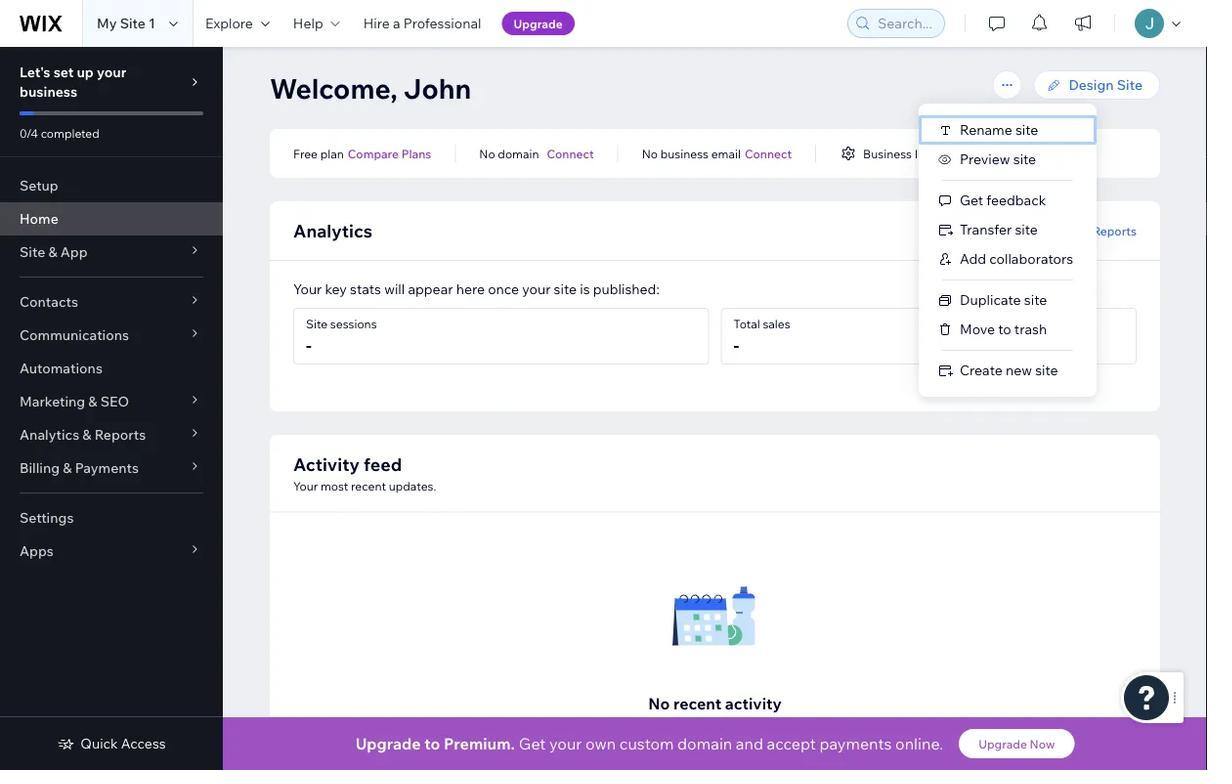 Task type: vqa. For each thing, say whether or not it's contained in the screenshot.
business inside the Let'S Set Up Your Business
yes



Task type: locate. For each thing, give the bounding box(es) containing it.
no for no business email connect
[[642, 146, 658, 161]]

1 horizontal spatial get
[[960, 192, 984, 209]]

1 horizontal spatial upgrade
[[514, 16, 563, 31]]

- inside total sales -
[[734, 334, 740, 356]]

recent left "activity"
[[674, 694, 722, 713]]

0 vertical spatial analytics
[[293, 220, 373, 242]]

analytics up key
[[293, 220, 373, 242]]

upgrade inside upgrade button
[[514, 16, 563, 31]]

analytics
[[293, 220, 373, 242], [20, 426, 79, 444]]

0 vertical spatial get
[[960, 192, 984, 209]]

2 - from the left
[[734, 334, 740, 356]]

site right design
[[1118, 76, 1143, 93]]

analytics inside analytics & reports dropdown button
[[20, 426, 79, 444]]

1 horizontal spatial to
[[999, 321, 1012, 338]]

0 horizontal spatial recent
[[351, 479, 386, 493]]

0 horizontal spatial upgrade
[[356, 734, 421, 754]]

site inside site sessions -
[[306, 317, 328, 332]]

upgrade
[[514, 16, 563, 31], [356, 734, 421, 754], [979, 737, 1028, 752]]

analytics down marketing
[[20, 426, 79, 444]]

get up transfer
[[960, 192, 984, 209]]

1 horizontal spatial recent
[[674, 694, 722, 713]]

your left key
[[293, 281, 322, 298]]

transfer site button
[[919, 215, 1097, 244]]

sales
[[763, 317, 791, 332]]

analytics for analytics & reports
[[20, 426, 79, 444]]

0 horizontal spatial analytics
[[20, 426, 79, 444]]

design
[[1069, 76, 1115, 93]]

online.
[[896, 734, 944, 754]]

rename
[[960, 121, 1013, 138]]

activity
[[725, 694, 782, 713]]

get right "premium."
[[519, 734, 546, 754]]

connect link
[[547, 145, 594, 162], [745, 145, 792, 162]]

site up preview site button
[[1016, 121, 1039, 138]]

0 horizontal spatial business
[[20, 83, 77, 100]]

hire a professional link
[[352, 0, 493, 47]]

to left 'trash'
[[999, 321, 1012, 338]]

0 vertical spatial your
[[293, 281, 322, 298]]

&
[[48, 244, 57, 261], [88, 393, 97, 410], [82, 426, 91, 444], [63, 460, 72, 477]]

0 vertical spatial domain
[[498, 146, 539, 161]]

1 vertical spatial business
[[661, 146, 709, 161]]

0 horizontal spatial connect
[[547, 146, 594, 161]]

- for total sales -
[[734, 334, 740, 356]]

to inside button
[[999, 321, 1012, 338]]

& left app
[[48, 244, 57, 261]]

business
[[20, 83, 77, 100], [661, 146, 709, 161]]

0 vertical spatial reports
[[1093, 223, 1137, 238]]

1
[[149, 15, 155, 32]]

0 vertical spatial recent
[[351, 479, 386, 493]]

no for no recent activity
[[649, 694, 670, 713]]

design site
[[1069, 76, 1143, 93]]

& inside popup button
[[88, 393, 97, 410]]

0 horizontal spatial connect link
[[547, 145, 594, 162]]

apps
[[20, 543, 54, 560]]

site right new
[[1036, 362, 1059, 379]]

to
[[999, 321, 1012, 338], [425, 734, 440, 754]]

2 connect link from the left
[[745, 145, 792, 162]]

0 horizontal spatial domain
[[498, 146, 539, 161]]

business down let's
[[20, 83, 77, 100]]

& up billing & payments
[[82, 426, 91, 444]]

1 vertical spatial analytics
[[20, 426, 79, 444]]

help button
[[282, 0, 352, 47]]

& right billing
[[63, 460, 72, 477]]

1 horizontal spatial connect link
[[745, 145, 792, 162]]

0 horizontal spatial to
[[425, 734, 440, 754]]

site up 'trash'
[[1025, 291, 1048, 309]]

billing & payments
[[20, 460, 139, 477]]

1 vertical spatial domain
[[678, 734, 733, 754]]

1 vertical spatial your
[[293, 479, 318, 493]]

compare plans link
[[348, 145, 432, 162]]

2 horizontal spatial upgrade
[[979, 737, 1028, 752]]

site for preview site
[[1014, 151, 1037, 168]]

upgrade inside upgrade now button
[[979, 737, 1028, 752]]

once
[[488, 281, 519, 298]]

reports inside view all reports button
[[1093, 223, 1137, 238]]

automations link
[[0, 352, 223, 385]]

reports for view all reports
[[1093, 223, 1137, 238]]

accept
[[767, 734, 816, 754]]

menu
[[919, 115, 1097, 385]]

no up upgrade to premium. get your own custom domain and accept payments online.
[[649, 694, 670, 713]]

site up collaborators
[[1016, 221, 1038, 238]]

0 horizontal spatial -
[[306, 334, 312, 356]]

duplicate site
[[960, 291, 1048, 309]]

site down home
[[20, 244, 45, 261]]

your right up
[[97, 64, 126, 81]]

upgrade for upgrade now
[[979, 737, 1028, 752]]

to left "premium."
[[425, 734, 440, 754]]

get feedback button
[[919, 186, 1097, 215]]

1 - from the left
[[306, 334, 312, 356]]

billing & payments button
[[0, 452, 223, 485]]

reports inside analytics & reports dropdown button
[[95, 426, 146, 444]]

1 vertical spatial reports
[[95, 426, 146, 444]]

add collaborators button
[[919, 244, 1097, 274]]

your right once
[[523, 281, 551, 298]]

your inside activity feed your most recent updates.
[[293, 479, 318, 493]]

no right plans
[[480, 146, 496, 161]]

menu containing rename site
[[919, 115, 1097, 385]]

setup
[[20, 177, 58, 194]]

quick access
[[81, 735, 166, 753]]

1 vertical spatial to
[[425, 734, 440, 754]]

1 horizontal spatial connect
[[745, 146, 792, 161]]

connect
[[547, 146, 594, 161], [745, 146, 792, 161]]

& for marketing
[[88, 393, 97, 410]]

1 connect from the left
[[547, 146, 594, 161]]

your left own
[[550, 734, 582, 754]]

0 vertical spatial your
[[97, 64, 126, 81]]

business left email
[[661, 146, 709, 161]]

app
[[60, 244, 88, 261]]

recent
[[351, 479, 386, 493], [674, 694, 722, 713]]

1 connect link from the left
[[547, 145, 594, 162]]

rename site
[[960, 121, 1039, 138]]

seo
[[100, 393, 129, 410]]

duplicate site button
[[919, 286, 1097, 315]]

reports
[[1093, 223, 1137, 238], [95, 426, 146, 444]]

compare
[[348, 146, 399, 161]]

a
[[393, 15, 401, 32]]

& inside popup button
[[63, 460, 72, 477]]

free
[[293, 146, 318, 161]]

site
[[1016, 121, 1039, 138], [1014, 151, 1037, 168], [1016, 221, 1038, 238], [554, 281, 577, 298], [1025, 291, 1048, 309], [1036, 362, 1059, 379]]

plan
[[320, 146, 344, 161]]

site for duplicate site
[[1025, 291, 1048, 309]]

upgrade right professional on the left
[[514, 16, 563, 31]]

your left most
[[293, 479, 318, 493]]

create new site button
[[919, 356, 1097, 385]]

view all reports
[[1046, 223, 1137, 238]]

new
[[1006, 362, 1033, 379]]

1 horizontal spatial -
[[734, 334, 740, 356]]

- inside site sessions -
[[306, 334, 312, 356]]

0 horizontal spatial get
[[519, 734, 546, 754]]

updates.
[[389, 479, 437, 493]]

duplicate
[[960, 291, 1022, 309]]

2 vertical spatial your
[[550, 734, 582, 754]]

reports for analytics & reports
[[95, 426, 146, 444]]

key
[[325, 281, 347, 298]]

my site 1
[[97, 15, 155, 32]]

apps button
[[0, 535, 223, 568]]

0/4
[[20, 126, 38, 140]]

your inside let's set up your business
[[97, 64, 126, 81]]

business info button
[[840, 145, 936, 162]]

payments
[[820, 734, 892, 754]]

professional
[[404, 15, 482, 32]]

no left email
[[642, 146, 658, 161]]

1 horizontal spatial analytics
[[293, 220, 373, 242]]

recent down feed
[[351, 479, 386, 493]]

site left sessions
[[306, 317, 328, 332]]

your key stats will appear here once your site is published:
[[293, 281, 660, 298]]

completed
[[41, 126, 100, 140]]

let's
[[20, 64, 50, 81]]

0 vertical spatial business
[[20, 83, 77, 100]]

your
[[97, 64, 126, 81], [523, 281, 551, 298], [550, 734, 582, 754]]

quick access button
[[57, 735, 166, 753]]

-
[[306, 334, 312, 356], [734, 334, 740, 356]]

site inside dropdown button
[[20, 244, 45, 261]]

1 horizontal spatial reports
[[1093, 223, 1137, 238]]

get inside button
[[960, 192, 984, 209]]

1 horizontal spatial domain
[[678, 734, 733, 754]]

site inside button
[[1014, 151, 1037, 168]]

reports right all
[[1093, 223, 1137, 238]]

communications button
[[0, 319, 223, 352]]

move to trash
[[960, 321, 1048, 338]]

john
[[404, 71, 472, 105]]

2 your from the top
[[293, 479, 318, 493]]

business
[[864, 146, 912, 161]]

own
[[586, 734, 616, 754]]

stats
[[350, 281, 381, 298]]

0 horizontal spatial reports
[[95, 426, 146, 444]]

1 vertical spatial your
[[523, 281, 551, 298]]

upgrade left now
[[979, 737, 1028, 752]]

move to trash button
[[919, 315, 1097, 344]]

site down rename site button
[[1014, 151, 1037, 168]]

preview site
[[960, 151, 1037, 168]]

reports down "seo"
[[95, 426, 146, 444]]

Search... field
[[872, 10, 939, 37]]

upgrade left "premium."
[[356, 734, 421, 754]]

& left "seo"
[[88, 393, 97, 410]]

create new site
[[960, 362, 1059, 379]]

welcome,
[[270, 71, 398, 105]]

custom
[[620, 734, 674, 754]]

setup link
[[0, 169, 223, 202]]

0 vertical spatial to
[[999, 321, 1012, 338]]

contacts
[[20, 293, 78, 311]]

site & app button
[[0, 236, 223, 269]]



Task type: describe. For each thing, give the bounding box(es) containing it.
add
[[960, 250, 987, 267]]

& for billing
[[63, 460, 72, 477]]

site left 1
[[120, 15, 146, 32]]

site inside "button"
[[1036, 362, 1059, 379]]

add collaborators
[[960, 250, 1074, 267]]

business inside let's set up your business
[[20, 83, 77, 100]]

is
[[580, 281, 590, 298]]

get feedback
[[960, 192, 1047, 209]]

site & app
[[20, 244, 88, 261]]

welcome, john
[[270, 71, 472, 105]]

connect link for no domain connect
[[547, 145, 594, 162]]

& for analytics
[[82, 426, 91, 444]]

to for upgrade
[[425, 734, 440, 754]]

upgrade for upgrade
[[514, 16, 563, 31]]

no for no domain connect
[[480, 146, 496, 161]]

preview
[[960, 151, 1011, 168]]

move
[[960, 321, 996, 338]]

payments
[[75, 460, 139, 477]]

let's set up your business
[[20, 64, 126, 100]]

business info
[[864, 146, 936, 161]]

automations
[[20, 360, 103, 377]]

sidebar element
[[0, 47, 223, 771]]

site for rename site
[[1016, 121, 1039, 138]]

plans
[[402, 146, 432, 161]]

site left is
[[554, 281, 577, 298]]

appear
[[408, 281, 453, 298]]

marketing
[[20, 393, 85, 410]]

0/4 completed
[[20, 126, 100, 140]]

premium.
[[444, 734, 515, 754]]

up
[[77, 64, 94, 81]]

hire
[[364, 15, 390, 32]]

no business email connect
[[642, 146, 792, 161]]

rename site button
[[919, 115, 1097, 145]]

hire a professional
[[364, 15, 482, 32]]

create
[[960, 362, 1003, 379]]

upgrade for upgrade to premium. get your own custom domain and accept payments online.
[[356, 734, 421, 754]]

all
[[1076, 223, 1091, 238]]

my
[[97, 15, 117, 32]]

preview site button
[[919, 145, 1097, 174]]

- for site sessions -
[[306, 334, 312, 356]]

help
[[293, 15, 323, 32]]

activity
[[293, 453, 360, 475]]

set
[[54, 64, 74, 81]]

and
[[736, 734, 764, 754]]

transfer site
[[960, 221, 1038, 238]]

site for transfer site
[[1016, 221, 1038, 238]]

free plan compare plans
[[293, 146, 432, 161]]

trash
[[1015, 321, 1048, 338]]

settings link
[[0, 502, 223, 535]]

will
[[384, 281, 405, 298]]

total
[[734, 317, 761, 332]]

site sessions -
[[306, 317, 377, 356]]

upgrade now
[[979, 737, 1056, 752]]

collaborators
[[990, 250, 1074, 267]]

analytics & reports button
[[0, 419, 223, 452]]

analytics for analytics
[[293, 220, 373, 242]]

upgrade to premium. get your own custom domain and accept payments online.
[[356, 734, 944, 754]]

billing
[[20, 460, 60, 477]]

2 connect from the left
[[745, 146, 792, 161]]

total sales -
[[734, 317, 791, 356]]

1 vertical spatial get
[[519, 734, 546, 754]]

1 your from the top
[[293, 281, 322, 298]]

& for site
[[48, 244, 57, 261]]

1 vertical spatial recent
[[674, 694, 722, 713]]

transfer
[[960, 221, 1012, 238]]

sessions
[[330, 317, 377, 332]]

no domain connect
[[480, 146, 594, 161]]

published:
[[593, 281, 660, 298]]

connect link for no business email connect
[[745, 145, 792, 162]]

feed
[[364, 453, 402, 475]]

upgrade button
[[502, 12, 575, 35]]

view all reports button
[[1046, 222, 1137, 240]]

to for move
[[999, 321, 1012, 338]]

marketing & seo button
[[0, 385, 223, 419]]

info
[[915, 146, 936, 161]]

recent inside activity feed your most recent updates.
[[351, 479, 386, 493]]

home link
[[0, 202, 223, 236]]

access
[[121, 735, 166, 753]]

contacts button
[[0, 286, 223, 319]]

quick
[[81, 735, 118, 753]]

1 horizontal spatial business
[[661, 146, 709, 161]]

activity feed your most recent updates.
[[293, 453, 437, 493]]

here
[[456, 281, 485, 298]]

now
[[1030, 737, 1056, 752]]

marketing & seo
[[20, 393, 129, 410]]

explore
[[205, 15, 253, 32]]

upgrade now button
[[960, 730, 1075, 759]]



